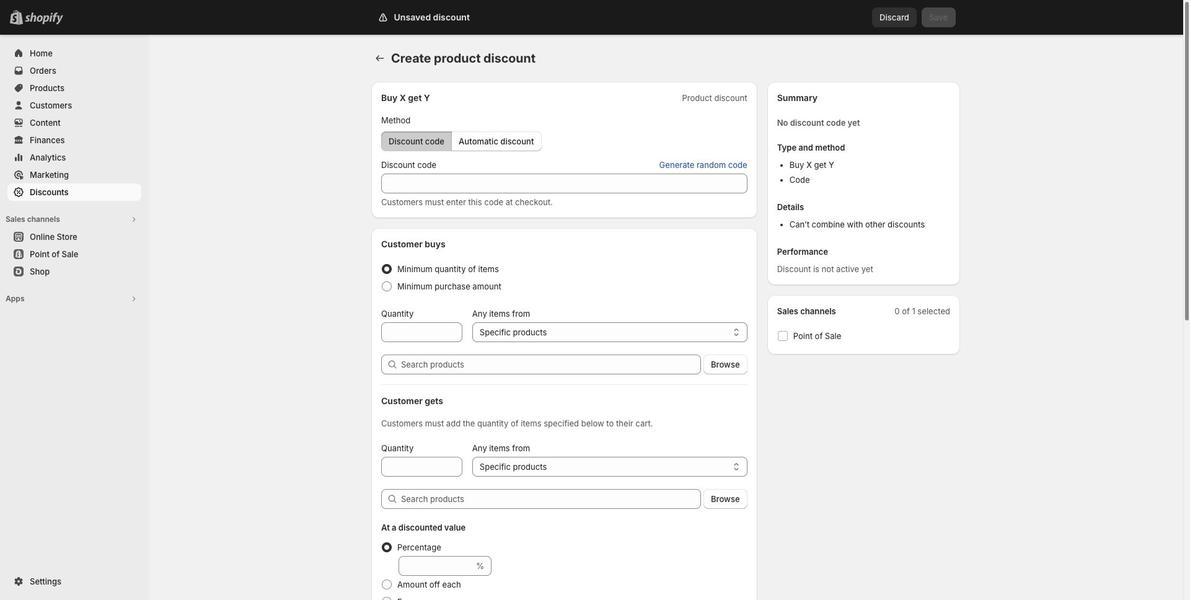Task type: describe. For each thing, give the bounding box(es) containing it.
Search products text field
[[401, 355, 701, 375]]

Search products text field
[[401, 489, 701, 509]]



Task type: vqa. For each thing, say whether or not it's contained in the screenshot.
text field
yes



Task type: locate. For each thing, give the bounding box(es) containing it.
None text field
[[381, 457, 462, 477]]

shopify image
[[25, 12, 63, 25]]

None text field
[[381, 174, 748, 193], [381, 322, 462, 342], [399, 556, 474, 576], [381, 174, 748, 193], [381, 322, 462, 342], [399, 556, 474, 576]]



